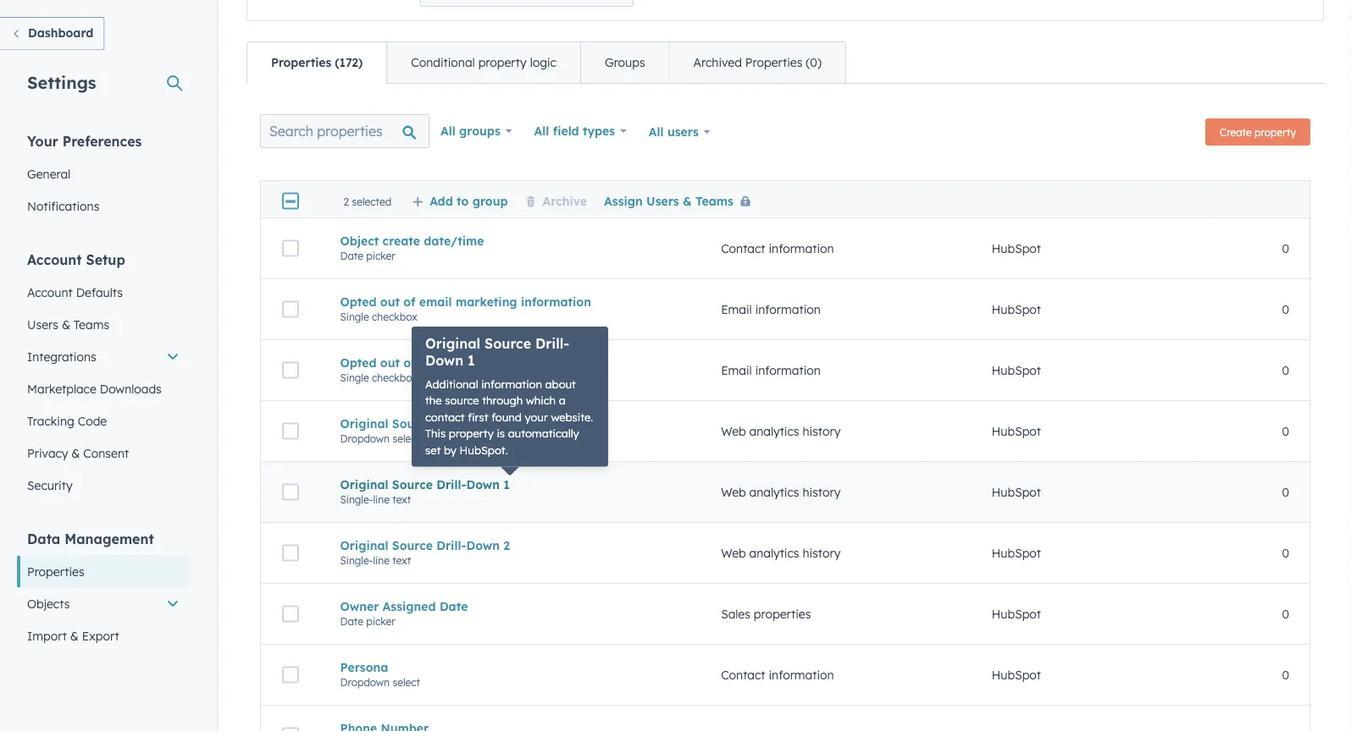Task type: vqa. For each thing, say whether or not it's contained in the screenshot.


Task type: describe. For each thing, give the bounding box(es) containing it.
opted out of email marketing information single checkbox
[[340, 295, 591, 323]]

select inside the original source dropdown select
[[393, 433, 420, 445]]

export
[[82, 629, 119, 644]]

web for 1
[[721, 485, 746, 500]]

1 for original source drill- down 1 additional information about the source through which a contact first found your website. this property is automatically set by hubspot.
[[468, 352, 475, 369]]

information for persona
[[769, 668, 834, 683]]

Search search field
[[260, 114, 430, 148]]

0 for owner assigned date
[[1282, 607, 1289, 622]]

picker for create
[[366, 250, 395, 262]]

out for email:
[[380, 356, 400, 370]]

marketplace downloads
[[27, 382, 162, 396]]

all for all groups
[[441, 124, 456, 139]]

first
[[468, 410, 488, 424]]

all field types
[[534, 124, 615, 139]]

0 horizontal spatial to
[[457, 193, 469, 208]]

single- for original source drill-down 2
[[340, 555, 373, 567]]

original source button
[[340, 417, 680, 431]]

types
[[583, 124, 615, 139]]

create property
[[1220, 126, 1296, 139]]

add
[[430, 193, 453, 208]]

privacy
[[27, 446, 68, 461]]

line for original source drill-down 1
[[373, 494, 390, 506]]

your
[[525, 410, 548, 424]]

tab panel containing all groups
[[247, 83, 1324, 732]]

all groups
[[441, 124, 501, 139]]

2 inside original source drill-down 2 single-line text
[[503, 539, 510, 553]]

users & teams link
[[17, 309, 190, 341]]

email information for opted out of email: one to one
[[721, 363, 821, 378]]

dashboard link
[[0, 17, 104, 50]]

data
[[27, 531, 60, 548]]

account setup element
[[17, 250, 190, 502]]

marketplace
[[27, 382, 96, 396]]

create
[[1220, 126, 1252, 139]]

sales
[[721, 607, 751, 622]]

property for create
[[1255, 126, 1296, 139]]

users
[[667, 125, 699, 139]]

email information for opted out of email marketing information
[[721, 302, 821, 317]]

contact for select
[[721, 668, 765, 683]]

source for original source drill-down 2
[[392, 539, 433, 553]]

email for opted out of email marketing information
[[721, 302, 752, 317]]

hubspot for opted out of email: one to one
[[992, 363, 1041, 378]]

web for 2
[[721, 546, 746, 561]]

is
[[497, 427, 505, 441]]

persona dropdown select
[[340, 661, 420, 689]]

dropdown inside persona dropdown select
[[340, 677, 390, 689]]

web analytics history for 2
[[721, 546, 841, 561]]

tab list containing properties (172)
[[247, 42, 846, 84]]

1 web analytics history from the top
[[721, 424, 841, 439]]

archived
[[693, 55, 742, 70]]

history for 2
[[803, 546, 841, 561]]

defaults
[[76, 285, 123, 300]]

1 history from the top
[[803, 424, 841, 439]]

your preferences element
[[17, 132, 190, 222]]

users & teams
[[27, 317, 109, 332]]

properties
[[754, 607, 811, 622]]

archive button
[[525, 193, 587, 208]]

groups
[[605, 55, 645, 70]]

create property button
[[1206, 119, 1311, 146]]

down for original source drill-down 1
[[466, 478, 500, 492]]

dashboard
[[28, 25, 93, 40]]

all for all field types
[[534, 124, 549, 139]]

checkbox inside "opted out of email marketing information single checkbox"
[[372, 311, 417, 323]]

settings
[[27, 72, 96, 93]]

marketplace downloads link
[[17, 373, 190, 405]]

account for account defaults
[[27, 285, 73, 300]]

properties (172) link
[[247, 42, 386, 83]]

account defaults link
[[17, 277, 190, 309]]

opted out of email marketing information button
[[340, 295, 680, 309]]

hubspot for owner assigned date
[[992, 607, 1041, 622]]

original source drill-down 2 button
[[340, 539, 680, 553]]

groups
[[459, 124, 501, 139]]

contact for date/time
[[721, 241, 765, 256]]

the
[[425, 394, 442, 408]]

1 web from the top
[[721, 424, 746, 439]]

properties (172)
[[271, 55, 363, 70]]

single inside opted out of email: one to one single checkbox
[[340, 372, 369, 384]]

contact information for select
[[721, 668, 834, 683]]

picker for assigned
[[366, 616, 395, 628]]

to inside opted out of email: one to one single checkbox
[[486, 356, 498, 370]]

selected
[[352, 195, 392, 208]]

hubspot.
[[460, 443, 508, 457]]

properties for properties
[[27, 565, 84, 579]]

assign users & teams
[[604, 193, 734, 208]]

users inside users & teams link
[[27, 317, 58, 332]]

preferences
[[62, 133, 142, 150]]

2 selected
[[344, 195, 392, 208]]

0 for original source drill-down 1
[[1282, 485, 1289, 500]]

original for original source
[[340, 417, 388, 431]]

all users
[[649, 125, 699, 139]]

owner assigned date button
[[340, 600, 680, 614]]

marketing
[[456, 295, 517, 309]]

original source drill- down 1 additional information about the source through which a contact first found your website. this property is automatically set by hubspot.
[[425, 335, 593, 457]]

0 for original source drill-down 2
[[1282, 546, 1289, 561]]

which
[[526, 394, 556, 408]]

& for consent
[[71, 446, 80, 461]]

tracking code link
[[17, 405, 190, 438]]

general
[[27, 166, 71, 181]]

original source dropdown select
[[340, 417, 433, 445]]

object
[[340, 234, 379, 248]]

your
[[27, 133, 58, 150]]

one
[[459, 356, 482, 370]]

account setup
[[27, 251, 125, 268]]

persona
[[340, 661, 388, 675]]

opted out of email: one to one button
[[340, 356, 680, 370]]

conditional property logic
[[411, 55, 557, 70]]

source
[[445, 394, 479, 408]]

contact
[[425, 410, 465, 424]]

hubspot for original source drill-down 2
[[992, 546, 1041, 561]]

hubspot for persona
[[992, 668, 1041, 683]]

website.
[[551, 410, 593, 424]]

notifications link
[[17, 190, 190, 222]]

group
[[472, 193, 508, 208]]

through
[[482, 394, 523, 408]]

hubspot for object create date/time
[[992, 241, 1041, 256]]

checkbox inside opted out of email: one to one single checkbox
[[372, 372, 417, 384]]

objects
[[27, 597, 70, 612]]

security
[[27, 478, 73, 493]]

opted for opted out of email marketing information
[[340, 295, 377, 309]]

0 for original source
[[1282, 424, 1289, 439]]

properties for properties (172)
[[271, 55, 331, 70]]

archive
[[543, 193, 587, 208]]

management
[[65, 531, 154, 548]]

security link
[[17, 470, 190, 502]]

0 for opted out of email marketing information
[[1282, 302, 1289, 317]]

archived properties (0)
[[693, 55, 822, 70]]

teams inside users & teams link
[[74, 317, 109, 332]]

assigned
[[383, 600, 436, 614]]

email:
[[419, 356, 455, 370]]

history for 1
[[803, 485, 841, 500]]

0 vertical spatial teams
[[696, 193, 734, 208]]

logic
[[530, 55, 557, 70]]

archived properties (0) link
[[669, 42, 845, 83]]

add to group button
[[412, 193, 508, 208]]

date for owner assigned date
[[340, 616, 363, 628]]

notifications
[[27, 199, 99, 213]]

single- for original source drill-down 1
[[340, 494, 373, 506]]

property for conditional
[[478, 55, 527, 70]]

analytics for 1
[[749, 485, 799, 500]]

0 for persona
[[1282, 668, 1289, 683]]



Task type: locate. For each thing, give the bounding box(es) containing it.
2 vertical spatial drill-
[[437, 539, 466, 553]]

2 account from the top
[[27, 285, 73, 300]]

& for teams
[[62, 317, 70, 332]]

source down original source drill-down 1 single-line text
[[392, 539, 433, 553]]

a
[[559, 394, 566, 408]]

2 0 from the top
[[1282, 302, 1289, 317]]

1 checkbox from the top
[[372, 311, 417, 323]]

2 analytics from the top
[[749, 485, 799, 500]]

web analytics history
[[721, 424, 841, 439], [721, 485, 841, 500], [721, 546, 841, 561]]

0 vertical spatial history
[[803, 424, 841, 439]]

of
[[404, 295, 415, 309], [404, 356, 415, 370]]

1 inside original source drill- down 1 additional information about the source through which a contact first found your website. this property is automatically set by hubspot.
[[468, 352, 475, 369]]

& up integrations
[[62, 317, 70, 332]]

2 single from the top
[[340, 372, 369, 384]]

set
[[425, 443, 441, 457]]

down inside original source drill- down 1 additional information about the source through which a contact first found your website. this property is automatically set by hubspot.
[[425, 352, 464, 369]]

1 select from the top
[[393, 433, 420, 445]]

1 vertical spatial down
[[466, 478, 500, 492]]

date down "object"
[[340, 250, 363, 262]]

account up account defaults
[[27, 251, 82, 268]]

sales properties
[[721, 607, 811, 622]]

analytics
[[749, 424, 799, 439], [749, 485, 799, 500], [749, 546, 799, 561]]

2 email information from the top
[[721, 363, 821, 378]]

2 history from the top
[[803, 485, 841, 500]]

5 hubspot from the top
[[992, 485, 1041, 500]]

contact down sales
[[721, 668, 765, 683]]

2 out from the top
[[380, 356, 400, 370]]

source for original source
[[392, 417, 433, 431]]

1 horizontal spatial all
[[534, 124, 549, 139]]

your preferences
[[27, 133, 142, 150]]

1 vertical spatial 1
[[503, 478, 510, 492]]

account for account setup
[[27, 251, 82, 268]]

select inside persona dropdown select
[[393, 677, 420, 689]]

1
[[468, 352, 475, 369], [503, 478, 510, 492]]

2 checkbox from the top
[[372, 372, 417, 384]]

2 opted from the top
[[340, 356, 377, 370]]

0 vertical spatial drill-
[[535, 335, 569, 352]]

original inside original source drill-down 2 single-line text
[[340, 539, 388, 553]]

3 history from the top
[[803, 546, 841, 561]]

original inside the original source dropdown select
[[340, 417, 388, 431]]

1 0 from the top
[[1282, 241, 1289, 256]]

0 vertical spatial down
[[425, 352, 464, 369]]

1 vertical spatial of
[[404, 356, 415, 370]]

2 single- from the top
[[340, 555, 373, 567]]

all for all users
[[649, 125, 664, 139]]

drill- inside original source drill- down 1 additional information about the source through which a contact first found your website. this property is automatically set by hubspot.
[[535, 335, 569, 352]]

import & export
[[27, 629, 119, 644]]

2 contact from the top
[[721, 668, 765, 683]]

7 0 from the top
[[1282, 607, 1289, 622]]

0 vertical spatial web
[[721, 424, 746, 439]]

1 vertical spatial line
[[373, 555, 390, 567]]

teams down defaults
[[74, 317, 109, 332]]

1 line from the top
[[373, 494, 390, 506]]

1 single from the top
[[340, 311, 369, 323]]

&
[[683, 193, 692, 208], [62, 317, 70, 332], [71, 446, 80, 461], [70, 629, 79, 644]]

& right 'privacy'
[[71, 446, 80, 461]]

8 hubspot from the top
[[992, 668, 1041, 683]]

7 hubspot from the top
[[992, 607, 1041, 622]]

0 horizontal spatial 2
[[344, 195, 349, 208]]

1 opted from the top
[[340, 295, 377, 309]]

0 vertical spatial web analytics history
[[721, 424, 841, 439]]

date down owner
[[340, 616, 363, 628]]

tracking
[[27, 414, 74, 429]]

privacy & consent
[[27, 446, 129, 461]]

1 account from the top
[[27, 251, 82, 268]]

picker inside object create date/time date picker
[[366, 250, 395, 262]]

picker inside owner assigned date date picker
[[366, 616, 395, 628]]

downloads
[[100, 382, 162, 396]]

line for original source drill-down 2
[[373, 555, 390, 567]]

0 vertical spatial 2
[[344, 195, 349, 208]]

original for original source drill-down 2
[[340, 539, 388, 553]]

down inside original source drill-down 2 single-line text
[[466, 539, 500, 553]]

down
[[425, 352, 464, 369], [466, 478, 500, 492], [466, 539, 500, 553]]

hubspot for opted out of email marketing information
[[992, 302, 1041, 317]]

text
[[392, 494, 411, 506], [392, 555, 411, 567]]

all inside all field types popup button
[[534, 124, 549, 139]]

original
[[425, 335, 481, 352], [340, 417, 388, 431], [340, 478, 388, 492], [340, 539, 388, 553]]

0 horizontal spatial users
[[27, 317, 58, 332]]

all inside popup button
[[649, 125, 664, 139]]

picker down the create
[[366, 250, 395, 262]]

integrations button
[[17, 341, 190, 373]]

teams down users
[[696, 193, 734, 208]]

down up additional
[[425, 352, 464, 369]]

0 vertical spatial out
[[380, 295, 400, 309]]

line up original source drill-down 2 single-line text
[[373, 494, 390, 506]]

0 vertical spatial to
[[457, 193, 469, 208]]

picker down owner
[[366, 616, 395, 628]]

1 vertical spatial checkbox
[[372, 372, 417, 384]]

0 vertical spatial date
[[340, 250, 363, 262]]

create
[[383, 234, 420, 248]]

1 vertical spatial drill-
[[437, 478, 466, 492]]

down up owner assigned date button
[[466, 539, 500, 553]]

2 vertical spatial property
[[449, 427, 494, 441]]

objects button
[[17, 588, 190, 621]]

6 0 from the top
[[1282, 546, 1289, 561]]

select left "set"
[[393, 433, 420, 445]]

original source drill-down 1 button
[[340, 478, 680, 492]]

1 vertical spatial history
[[803, 485, 841, 500]]

1 email information from the top
[[721, 302, 821, 317]]

drill- up 'about'
[[535, 335, 569, 352]]

1 vertical spatial date
[[440, 600, 468, 614]]

0 vertical spatial email information
[[721, 302, 821, 317]]

users right assign
[[646, 193, 679, 208]]

about
[[545, 377, 576, 391]]

hubspot
[[992, 241, 1041, 256], [992, 302, 1041, 317], [992, 363, 1041, 378], [992, 424, 1041, 439], [992, 485, 1041, 500], [992, 546, 1041, 561], [992, 607, 1041, 622], [992, 668, 1041, 683]]

text up assigned
[[392, 555, 411, 567]]

of inside opted out of email: one to one single checkbox
[[404, 356, 415, 370]]

date inside object create date/time date picker
[[340, 250, 363, 262]]

1 vertical spatial picker
[[366, 616, 395, 628]]

2 web analytics history from the top
[[721, 485, 841, 500]]

source inside the original source dropdown select
[[392, 417, 433, 431]]

0 for opted out of email: one to one
[[1282, 363, 1289, 378]]

2 contact information from the top
[[721, 668, 834, 683]]

2 vertical spatial web
[[721, 546, 746, 561]]

single- inside original source drill-down 1 single-line text
[[340, 494, 373, 506]]

contact down assign users & teams button at the top of the page
[[721, 241, 765, 256]]

1 down "hubspot." on the left bottom of page
[[503, 478, 510, 492]]

properties link
[[17, 556, 190, 588]]

of for email:
[[404, 356, 415, 370]]

out inside opted out of email: one to one single checkbox
[[380, 356, 400, 370]]

out for email
[[380, 295, 400, 309]]

1 hubspot from the top
[[992, 241, 1041, 256]]

1 contact information from the top
[[721, 241, 834, 256]]

2 line from the top
[[373, 555, 390, 567]]

of for email
[[404, 295, 415, 309]]

down inside original source drill-down 1 single-line text
[[466, 478, 500, 492]]

property
[[478, 55, 527, 70], [1255, 126, 1296, 139], [449, 427, 494, 441]]

1 vertical spatial email information
[[721, 363, 821, 378]]

2 hubspot from the top
[[992, 302, 1041, 317]]

2 vertical spatial down
[[466, 539, 500, 553]]

single inside "opted out of email marketing information single checkbox"
[[340, 311, 369, 323]]

one
[[502, 356, 524, 370]]

code
[[78, 414, 107, 429]]

& right assign
[[683, 193, 692, 208]]

checkbox
[[372, 311, 417, 323], [372, 372, 417, 384]]

original left the 'this'
[[340, 417, 388, 431]]

1 of from the top
[[404, 295, 415, 309]]

checkbox up the original source dropdown select
[[372, 372, 417, 384]]

to
[[457, 193, 469, 208], [486, 356, 498, 370]]

account up users & teams
[[27, 285, 73, 300]]

& for export
[[70, 629, 79, 644]]

1 vertical spatial property
[[1255, 126, 1296, 139]]

select down owner assigned date date picker
[[393, 677, 420, 689]]

1 email from the top
[[721, 302, 752, 317]]

1 vertical spatial users
[[27, 317, 58, 332]]

1 for original source drill-down 1 single-line text
[[503, 478, 510, 492]]

text inside original source drill-down 1 single-line text
[[392, 494, 411, 506]]

1 vertical spatial email
[[721, 363, 752, 378]]

1 inside original source drill-down 1 single-line text
[[503, 478, 510, 492]]

0 vertical spatial property
[[478, 55, 527, 70]]

0 vertical spatial email
[[721, 302, 752, 317]]

0 vertical spatial users
[[646, 193, 679, 208]]

1 vertical spatial teams
[[74, 317, 109, 332]]

0 vertical spatial account
[[27, 251, 82, 268]]

opted inside opted out of email: one to one single checkbox
[[340, 356, 377, 370]]

original source drill-down 1 single-line text
[[340, 478, 510, 506]]

out left email
[[380, 295, 400, 309]]

dropdown left "set"
[[340, 433, 390, 445]]

source down the the
[[392, 417, 433, 431]]

1 vertical spatial single
[[340, 372, 369, 384]]

1 vertical spatial 2
[[503, 539, 510, 553]]

out left email:
[[380, 356, 400, 370]]

contact information
[[721, 241, 834, 256], [721, 668, 834, 683]]

by
[[444, 443, 457, 457]]

text for original source drill-down 2
[[392, 555, 411, 567]]

0 for object create date/time
[[1282, 241, 1289, 256]]

object create date/time date picker
[[340, 234, 484, 262]]

1 vertical spatial account
[[27, 285, 73, 300]]

users up integrations
[[27, 317, 58, 332]]

0 horizontal spatial all
[[441, 124, 456, 139]]

drill- down original source drill-down 1 single-line text
[[437, 539, 466, 553]]

0 vertical spatial single-
[[340, 494, 373, 506]]

1 vertical spatial to
[[486, 356, 498, 370]]

out inside "opted out of email marketing information single checkbox"
[[380, 295, 400, 309]]

3 web from the top
[[721, 546, 746, 561]]

properties left the (0)
[[745, 55, 803, 70]]

opted
[[340, 295, 377, 309], [340, 356, 377, 370]]

line inside original source drill-down 2 single-line text
[[373, 555, 390, 567]]

of inside "opted out of email marketing information single checkbox"
[[404, 295, 415, 309]]

text up original source drill-down 2 single-line text
[[392, 494, 411, 506]]

2 dropdown from the top
[[340, 677, 390, 689]]

email for opted out of email: one to one
[[721, 363, 752, 378]]

integrations
[[27, 349, 96, 364]]

single-
[[340, 494, 373, 506], [340, 555, 373, 567]]

information inside original source drill- down 1 additional information about the source through which a contact first found your website. this property is automatically set by hubspot.
[[481, 377, 542, 391]]

of left email
[[404, 295, 415, 309]]

0 vertical spatial 1
[[468, 352, 475, 369]]

1 vertical spatial select
[[393, 677, 420, 689]]

2
[[344, 195, 349, 208], [503, 539, 510, 553]]

import & export link
[[17, 621, 190, 653]]

contact information for date/time
[[721, 241, 834, 256]]

5 0 from the top
[[1282, 485, 1289, 500]]

0 vertical spatial picker
[[366, 250, 395, 262]]

text for original source drill-down 1
[[392, 494, 411, 506]]

field
[[553, 124, 579, 139]]

opted up the original source dropdown select
[[340, 356, 377, 370]]

3 0 from the top
[[1282, 363, 1289, 378]]

original source drill- down 1 tooltip
[[412, 327, 608, 467]]

conditional
[[411, 55, 475, 70]]

dropdown down persona
[[340, 677, 390, 689]]

of left email:
[[404, 356, 415, 370]]

& inside data management element
[[70, 629, 79, 644]]

information for object create date/time
[[769, 241, 834, 256]]

0 horizontal spatial 1
[[468, 352, 475, 369]]

1 horizontal spatial teams
[[696, 193, 734, 208]]

drill-
[[535, 335, 569, 352], [437, 478, 466, 492], [437, 539, 466, 553]]

account inside account defaults link
[[27, 285, 73, 300]]

8 0 from the top
[[1282, 668, 1289, 683]]

single down "object"
[[340, 311, 369, 323]]

tab panel
[[247, 83, 1324, 732]]

1 vertical spatial web analytics history
[[721, 485, 841, 500]]

drill- for original source drill-down 2
[[437, 539, 466, 553]]

1 vertical spatial text
[[392, 555, 411, 567]]

drill- inside original source drill-down 2 single-line text
[[437, 539, 466, 553]]

data management element
[[17, 530, 190, 685]]

source inside original source drill- down 1 additional information about the source through which a contact first found your website. this property is automatically set by hubspot.
[[485, 335, 531, 352]]

opted for opted out of email: one to one
[[340, 356, 377, 370]]

picker
[[366, 250, 395, 262], [366, 616, 395, 628]]

0 vertical spatial of
[[404, 295, 415, 309]]

out
[[380, 295, 400, 309], [380, 356, 400, 370]]

& left export
[[70, 629, 79, 644]]

information for opted out of email marketing information
[[755, 302, 821, 317]]

import
[[27, 629, 67, 644]]

2 of from the top
[[404, 356, 415, 370]]

persona button
[[340, 661, 680, 675]]

to right add
[[457, 193, 469, 208]]

2 vertical spatial date
[[340, 616, 363, 628]]

1 vertical spatial contact
[[721, 668, 765, 683]]

1 single- from the top
[[340, 494, 373, 506]]

2 horizontal spatial properties
[[745, 55, 803, 70]]

original up email:
[[425, 335, 481, 352]]

email
[[721, 302, 752, 317], [721, 363, 752, 378]]

1 horizontal spatial properties
[[271, 55, 331, 70]]

original down the original source dropdown select
[[340, 478, 388, 492]]

source for original source drill-down 1
[[392, 478, 433, 492]]

3 web analytics history from the top
[[721, 546, 841, 561]]

tracking code
[[27, 414, 107, 429]]

information for opted out of email: one to one
[[755, 363, 821, 378]]

properties inside data management element
[[27, 565, 84, 579]]

drill- for original source drill-down 1
[[437, 478, 466, 492]]

4 0 from the top
[[1282, 424, 1289, 439]]

source up opted out of email: one to one button
[[485, 335, 531, 352]]

information inside "opted out of email marketing information single checkbox"
[[521, 295, 591, 309]]

line inside original source drill-down 1 single-line text
[[373, 494, 390, 506]]

account defaults
[[27, 285, 123, 300]]

2 left 'selected'
[[344, 195, 349, 208]]

opted down "object"
[[340, 295, 377, 309]]

0
[[1282, 241, 1289, 256], [1282, 302, 1289, 317], [1282, 363, 1289, 378], [1282, 424, 1289, 439], [1282, 485, 1289, 500], [1282, 546, 1289, 561], [1282, 607, 1289, 622], [1282, 668, 1289, 683]]

2 text from the top
[[392, 555, 411, 567]]

2 picker from the top
[[366, 616, 395, 628]]

property left logic
[[478, 55, 527, 70]]

1 horizontal spatial 2
[[503, 539, 510, 553]]

checkbox up opted out of email: one to one single checkbox
[[372, 311, 417, 323]]

dropdown inside the original source dropdown select
[[340, 433, 390, 445]]

1 up additional
[[468, 352, 475, 369]]

3 hubspot from the top
[[992, 363, 1041, 378]]

web
[[721, 424, 746, 439], [721, 485, 746, 500], [721, 546, 746, 561]]

source inside original source drill-down 2 single-line text
[[392, 539, 433, 553]]

(0)
[[806, 55, 822, 70]]

teams
[[696, 193, 734, 208], [74, 317, 109, 332]]

setup
[[86, 251, 125, 268]]

1 vertical spatial out
[[380, 356, 400, 370]]

2 select from the top
[[393, 677, 420, 689]]

to left one at left
[[486, 356, 498, 370]]

property right create
[[1255, 126, 1296, 139]]

original for original source drill-down 1
[[340, 478, 388, 492]]

all left the groups
[[441, 124, 456, 139]]

0 vertical spatial line
[[373, 494, 390, 506]]

2 vertical spatial history
[[803, 546, 841, 561]]

0 vertical spatial contact information
[[721, 241, 834, 256]]

1 dropdown from the top
[[340, 433, 390, 445]]

source inside original source drill-down 1 single-line text
[[392, 478, 433, 492]]

1 text from the top
[[392, 494, 411, 506]]

select
[[393, 433, 420, 445], [393, 677, 420, 689]]

groups link
[[580, 42, 669, 83]]

0 vertical spatial analytics
[[749, 424, 799, 439]]

1 vertical spatial web
[[721, 485, 746, 500]]

date/time
[[424, 234, 484, 248]]

1 vertical spatial contact information
[[721, 668, 834, 683]]

text inside original source drill-down 2 single-line text
[[392, 555, 411, 567]]

drill- down by
[[437, 478, 466, 492]]

1 vertical spatial analytics
[[749, 485, 799, 500]]

properties left (172)
[[271, 55, 331, 70]]

all left the "field"
[[534, 124, 549, 139]]

1 vertical spatial dropdown
[[340, 677, 390, 689]]

0 vertical spatial dropdown
[[340, 433, 390, 445]]

down down "hubspot." on the left bottom of page
[[466, 478, 500, 492]]

tab list
[[247, 42, 846, 84]]

2 web from the top
[[721, 485, 746, 500]]

0 horizontal spatial teams
[[74, 317, 109, 332]]

2 horizontal spatial all
[[649, 125, 664, 139]]

this
[[425, 427, 446, 441]]

properties up objects
[[27, 565, 84, 579]]

property inside original source drill- down 1 additional information about the source through which a contact first found your website. this property is automatically set by hubspot.
[[449, 427, 494, 441]]

found
[[491, 410, 522, 424]]

0 horizontal spatial properties
[[27, 565, 84, 579]]

opted out of email: one to one single checkbox
[[340, 356, 524, 384]]

consent
[[83, 446, 129, 461]]

0 vertical spatial single
[[340, 311, 369, 323]]

web analytics history for 1
[[721, 485, 841, 500]]

1 horizontal spatial 1
[[503, 478, 510, 492]]

2 email from the top
[[721, 363, 752, 378]]

2 up owner assigned date button
[[503, 539, 510, 553]]

0 vertical spatial opted
[[340, 295, 377, 309]]

all left users
[[649, 125, 664, 139]]

property inside button
[[1255, 126, 1296, 139]]

1 picker from the top
[[366, 250, 395, 262]]

0 vertical spatial text
[[392, 494, 411, 506]]

1 analytics from the top
[[749, 424, 799, 439]]

1 vertical spatial single-
[[340, 555, 373, 567]]

down for original source drill-down 2
[[466, 539, 500, 553]]

(172)
[[335, 55, 363, 70]]

source down "set"
[[392, 478, 433, 492]]

1 vertical spatial opted
[[340, 356, 377, 370]]

line
[[373, 494, 390, 506], [373, 555, 390, 567]]

0 vertical spatial select
[[393, 433, 420, 445]]

1 out from the top
[[380, 295, 400, 309]]

property down first
[[449, 427, 494, 441]]

single up the original source dropdown select
[[340, 372, 369, 384]]

all users button
[[638, 114, 721, 150]]

data management
[[27, 531, 154, 548]]

2 vertical spatial analytics
[[749, 546, 799, 561]]

original inside original source drill-down 1 single-line text
[[340, 478, 388, 492]]

hubspot for original source drill-down 1
[[992, 485, 1041, 500]]

original inside original source drill- down 1 additional information about the source through which a contact first found your website. this property is automatically set by hubspot.
[[425, 335, 481, 352]]

line up owner
[[373, 555, 390, 567]]

single- up owner
[[340, 555, 373, 567]]

date for object create date/time
[[340, 250, 363, 262]]

all field types button
[[523, 114, 638, 148]]

assign users & teams button
[[604, 193, 757, 208]]

hubspot for original source
[[992, 424, 1041, 439]]

object create date/time button
[[340, 234, 680, 248]]

0 vertical spatial contact
[[721, 241, 765, 256]]

date right assigned
[[440, 600, 468, 614]]

single- inside original source drill-down 2 single-line text
[[340, 555, 373, 567]]

6 hubspot from the top
[[992, 546, 1041, 561]]

1 contact from the top
[[721, 241, 765, 256]]

analytics for 2
[[749, 546, 799, 561]]

all inside "all groups" popup button
[[441, 124, 456, 139]]

date
[[340, 250, 363, 262], [440, 600, 468, 614], [340, 616, 363, 628]]

single- down the original source dropdown select
[[340, 494, 373, 506]]

4 hubspot from the top
[[992, 424, 1041, 439]]

2 vertical spatial web analytics history
[[721, 546, 841, 561]]

owner
[[340, 600, 379, 614]]

single
[[340, 311, 369, 323], [340, 372, 369, 384]]

opted inside "opted out of email marketing information single checkbox"
[[340, 295, 377, 309]]

original up owner
[[340, 539, 388, 553]]

drill- inside original source drill-down 1 single-line text
[[437, 478, 466, 492]]

3 analytics from the top
[[749, 546, 799, 561]]

1 horizontal spatial users
[[646, 193, 679, 208]]

1 horizontal spatial to
[[486, 356, 498, 370]]

0 vertical spatial checkbox
[[372, 311, 417, 323]]

original source drill-down 2 single-line text
[[340, 539, 510, 567]]



